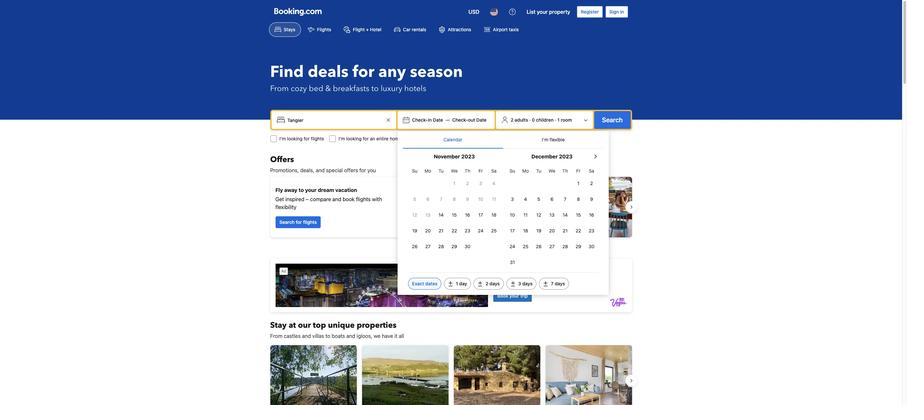 Task type: describe. For each thing, give the bounding box(es) containing it.
1 December 2023 checkbox
[[572, 176, 585, 191]]

16 for 16 checkbox
[[465, 212, 470, 218]]

stay at our top unique properties from castles and villas to boats and igloos, we have it all
[[270, 320, 404, 339]]

tu for november
[[439, 168, 444, 174]]

22 for "22" checkbox
[[452, 228, 457, 234]]

12 December 2023 checkbox
[[532, 208, 546, 222]]

0 vertical spatial flights
[[311, 136, 324, 141]]

16 November 2023 checkbox
[[461, 208, 474, 222]]

work
[[479, 136, 490, 141]]

find for deals
[[270, 61, 304, 83]]

airport taxis
[[493, 27, 519, 32]]

i'm looking for an entire home or apartment
[[339, 136, 431, 141]]

longest
[[485, 183, 504, 189]]

boats
[[332, 333, 345, 339]]

14 for 14 november 2023 option
[[439, 212, 444, 218]]

children
[[536, 117, 554, 123]]

traveling
[[453, 136, 471, 141]]

23 December 2023 checkbox
[[585, 224, 598, 238]]

apartment
[[409, 136, 431, 141]]

in for check-
[[428, 117, 432, 123]]

8 for 8 december 2023 checkbox
[[577, 196, 580, 202]]

we for november
[[451, 168, 458, 174]]

to for for
[[372, 83, 379, 94]]

or
[[403, 136, 407, 141]]

16 December 2023 checkbox
[[585, 208, 598, 222]]

dates
[[425, 281, 438, 287]]

26 December 2023 checkbox
[[532, 240, 546, 254]]

search for flights link
[[276, 216, 321, 228]]

deals
[[308, 61, 349, 83]]

27 November 2023 checkbox
[[421, 240, 435, 254]]

car
[[403, 27, 411, 32]]

16 for 16 checkbox
[[589, 212, 594, 218]]

7 days
[[551, 281, 565, 287]]

days for 7 days
[[555, 281, 565, 287]]

i'm flexible
[[542, 137, 565, 142]]

sa for november 2023
[[491, 168, 497, 174]]

dream
[[318, 187, 334, 193]]

sign in
[[610, 9, 624, 14]]

for inside the offers promotions, deals, and special offers for you
[[360, 167, 366, 173]]

21 December 2023 checkbox
[[559, 224, 572, 238]]

to for our
[[326, 333, 330, 339]]

1 30 from the left
[[465, 244, 471, 249]]

6 November 2023 checkbox
[[421, 192, 435, 207]]

find deals for any season from cozy bed & breakfasts to luxury hotels
[[270, 61, 463, 94]]

sa for december 2023
[[589, 168, 594, 174]]

room
[[561, 117, 572, 123]]

2 vertical spatial flights
[[303, 219, 317, 225]]

29 for 29 december 2023 option
[[576, 244, 581, 249]]

breakfasts
[[333, 83, 370, 94]]

rates.
[[480, 208, 493, 214]]

grid for november
[[408, 165, 501, 254]]

17 for 17 november 2023 checkbox
[[479, 212, 483, 218]]

november
[[434, 154, 460, 160]]

2 region from the top
[[265, 343, 637, 405]]

with
[[372, 196, 382, 202]]

it
[[395, 333, 398, 339]]

th for december 2023
[[563, 168, 568, 174]]

flight + hotel link
[[338, 22, 387, 37]]

a
[[474, 223, 476, 229]]

browse
[[459, 192, 477, 198]]

calendar
[[444, 137, 463, 142]]

5 November 2023 checkbox
[[408, 192, 421, 207]]

properties inside take your longest vacation yet browse properties offering long- term stays, many at reduced monthly rates.
[[478, 192, 503, 198]]

28 November 2023 checkbox
[[435, 240, 448, 254]]

castles
[[284, 333, 301, 339]]

su for december
[[510, 168, 515, 174]]

property
[[549, 9, 570, 15]]

list your property
[[527, 9, 570, 15]]

book
[[343, 196, 355, 202]]

and down our
[[302, 333, 311, 339]]

have
[[382, 333, 393, 339]]

car rentals link
[[388, 22, 432, 37]]

deals,
[[300, 167, 314, 173]]

grid for december
[[506, 165, 598, 270]]

properties inside stay at our top unique properties from castles and villas to boats and igloos, we have it all
[[357, 320, 397, 331]]

promotions,
[[270, 167, 299, 173]]

+
[[366, 27, 369, 32]]

home
[[390, 136, 402, 141]]

airport taxis link
[[478, 22, 525, 37]]

i'm traveling for work
[[445, 136, 490, 141]]

25 November 2023 checkbox
[[487, 224, 501, 238]]

december
[[532, 154, 558, 160]]

31
[[510, 260, 515, 265]]

3 for the 3 option
[[511, 196, 514, 202]]

6 for the 6 checkbox
[[551, 196, 554, 202]]

17 December 2023 checkbox
[[506, 224, 519, 238]]

mo for november
[[425, 168, 431, 174]]

28 for 28 december 2023 checkbox
[[563, 244, 568, 249]]

2 date from the left
[[477, 117, 487, 123]]

at inside stay at our top unique properties from castles and villas to boats and igloos, we have it all
[[289, 320, 296, 331]]

29 for 29 checkbox
[[452, 244, 457, 249]]

8 November 2023 checkbox
[[448, 192, 461, 207]]

for down flexibility
[[296, 219, 302, 225]]

30 November 2023 checkbox
[[461, 240, 474, 254]]

2 adults · 0 children · 1 room
[[511, 117, 572, 123]]

3 December 2023 checkbox
[[506, 192, 519, 207]]

december 2023
[[532, 154, 573, 160]]

30 December 2023 checkbox
[[585, 240, 598, 254]]

1 inside button
[[558, 117, 560, 123]]

and inside the offers promotions, deals, and special offers for you
[[316, 167, 325, 173]]

top
[[313, 320, 326, 331]]

our
[[298, 320, 311, 331]]

2 inside button
[[511, 117, 514, 123]]

away
[[284, 187, 297, 193]]

20 December 2023 checkbox
[[546, 224, 559, 238]]

4 November 2023 checkbox
[[487, 176, 501, 191]]

stay
[[270, 320, 287, 331]]

at inside take your longest vacation yet browse properties offering long- term stays, many at reduced monthly rates.
[[501, 200, 506, 206]]

18 November 2023 checkbox
[[487, 208, 501, 222]]

flexibility
[[276, 204, 297, 210]]

&
[[325, 83, 331, 94]]

i'm flexible button
[[503, 131, 604, 148]]

22 December 2023 checkbox
[[572, 224, 585, 238]]

28 December 2023 checkbox
[[559, 240, 572, 254]]

su for november
[[412, 168, 418, 174]]

3 November 2023 checkbox
[[474, 176, 487, 191]]

20 November 2023 checkbox
[[421, 224, 435, 238]]

cozy
[[291, 83, 307, 94]]

–
[[306, 196, 309, 202]]

25 for 25 option
[[491, 228, 497, 234]]

list your property link
[[523, 4, 574, 20]]

6 December 2023 checkbox
[[546, 192, 559, 207]]

exact
[[412, 281, 424, 287]]

register link
[[577, 6, 603, 18]]

10 for 10 checkbox
[[478, 196, 483, 202]]

flights inside fly away to your dream vacation get inspired – compare and book flights with flexibility
[[356, 196, 371, 202]]

season
[[410, 61, 463, 83]]

main content containing offers
[[265, 154, 637, 405]]

unique
[[328, 320, 355, 331]]

9 November 2023 checkbox
[[461, 192, 474, 207]]

search for flights
[[279, 219, 317, 225]]

1 left take
[[453, 181, 456, 186]]

advertisement region
[[270, 259, 632, 313]]

15 for 15 november 2023 checkbox
[[452, 212, 457, 218]]

mo for december
[[522, 168, 529, 174]]

11 December 2023 checkbox
[[519, 208, 532, 222]]

22 for 22 checkbox
[[576, 228, 581, 234]]

hotels
[[404, 83, 426, 94]]

bed
[[309, 83, 324, 94]]

7 for 7 "option" at the right of the page
[[564, 196, 567, 202]]

1 check- from the left
[[412, 117, 428, 123]]

15 December 2023 checkbox
[[572, 208, 585, 222]]

2 inside checkbox
[[466, 181, 469, 186]]

8 December 2023 checkbox
[[572, 192, 585, 207]]

out
[[468, 117, 475, 123]]

car rentals
[[403, 27, 426, 32]]

villas
[[312, 333, 324, 339]]

29 December 2023 checkbox
[[572, 240, 585, 254]]

many
[[487, 200, 500, 206]]

21 November 2023 checkbox
[[435, 224, 448, 238]]

2 vertical spatial 3
[[518, 281, 521, 287]]

26 November 2023 checkbox
[[408, 240, 421, 254]]

fr for november 2023
[[479, 168, 483, 174]]

31 December 2023 checkbox
[[506, 255, 519, 270]]

2 November 2023 checkbox
[[461, 176, 474, 191]]

monthly
[[459, 208, 478, 214]]

13 December 2023 checkbox
[[546, 208, 559, 222]]

1 horizontal spatial 7
[[551, 281, 554, 287]]

flight + hotel
[[353, 27, 382, 32]]

fly away to your dream vacation get inspired – compare and book flights with flexibility
[[276, 187, 382, 210]]

offers
[[344, 167, 358, 173]]

2 inside checkbox
[[590, 181, 593, 186]]

19 December 2023 checkbox
[[532, 224, 546, 238]]

23 November 2023 checkbox
[[461, 224, 474, 238]]

find a stay
[[463, 223, 487, 229]]

i'm looking for flights
[[279, 136, 324, 141]]

4 for 4 november 2023 option in the right of the page
[[493, 181, 496, 186]]

18 December 2023 checkbox
[[519, 224, 532, 238]]

stay
[[477, 223, 487, 229]]

usd
[[469, 9, 480, 15]]

2 · from the left
[[555, 117, 556, 123]]

looking for i'm
[[346, 136, 362, 141]]

for for flights
[[304, 136, 310, 141]]

check-out date button
[[450, 114, 489, 126]]

region containing take your longest vacation yet
[[265, 174, 637, 240]]

hotel
[[370, 27, 382, 32]]

list
[[527, 9, 536, 15]]



Task type: locate. For each thing, give the bounding box(es) containing it.
20 right 19 checkbox
[[425, 228, 431, 234]]

30 right 29 checkbox
[[465, 244, 471, 249]]

0 horizontal spatial 7
[[440, 196, 443, 202]]

offers promotions, deals, and special offers for you
[[270, 154, 376, 173]]

1 horizontal spatial 28
[[563, 244, 568, 249]]

progress bar
[[447, 243, 455, 245]]

26 right "25 december 2023" checkbox in the bottom of the page
[[536, 244, 542, 249]]

7 November 2023 checkbox
[[435, 192, 448, 207]]

1 horizontal spatial date
[[477, 117, 487, 123]]

2 up browse
[[466, 181, 469, 186]]

1 22 from the left
[[452, 228, 457, 234]]

7 right 3 days
[[551, 281, 554, 287]]

2 from from the top
[[270, 333, 282, 339]]

13 left 14 checkbox
[[550, 212, 555, 218]]

2 horizontal spatial i'm
[[542, 137, 549, 142]]

15 inside checkbox
[[452, 212, 457, 218]]

2023 for november 2023
[[461, 154, 475, 160]]

15 right 14 checkbox
[[576, 212, 581, 218]]

0 horizontal spatial 24
[[478, 228, 484, 234]]

2 December 2023 checkbox
[[585, 176, 598, 191]]

24 December 2023 checkbox
[[506, 240, 519, 254]]

1 horizontal spatial check-
[[452, 117, 468, 123]]

i'm down where are you going? field
[[339, 136, 345, 141]]

21 right 20 option
[[439, 228, 444, 234]]

2 horizontal spatial your
[[537, 9, 548, 15]]

9 left "stays,"
[[466, 196, 469, 202]]

13 for '13 december 2023' option
[[550, 212, 555, 218]]

mo
[[425, 168, 431, 174], [522, 168, 529, 174]]

your right take
[[472, 183, 484, 189]]

0 vertical spatial 25
[[491, 228, 497, 234]]

sa up 2 december 2023 checkbox
[[589, 168, 594, 174]]

26 left 27 november 2023 option at left
[[412, 244, 418, 249]]

date left —
[[433, 117, 443, 123]]

offering
[[504, 192, 522, 198]]

1 days from the left
[[490, 281, 500, 287]]

27 for 27 checkbox
[[550, 244, 555, 249]]

26 for 26 checkbox
[[412, 244, 418, 249]]

7 inside "option"
[[564, 196, 567, 202]]

26 for 26 december 2023 checkbox
[[536, 244, 542, 249]]

18 down the many
[[492, 212, 497, 218]]

14 for 14 checkbox
[[563, 212, 568, 218]]

25 right 24 "checkbox"
[[523, 244, 529, 249]]

20 right 19 december 2023 checkbox
[[549, 228, 555, 234]]

tu for december
[[536, 168, 542, 174]]

at left the 3 option
[[501, 200, 506, 206]]

to inside fly away to your dream vacation get inspired – compare and book flights with flexibility
[[299, 187, 304, 193]]

15 inside option
[[576, 212, 581, 218]]

18 inside checkbox
[[523, 228, 528, 234]]

2 fr from the left
[[576, 168, 581, 174]]

20 for 20 option
[[425, 228, 431, 234]]

2 days from the left
[[522, 281, 533, 287]]

12 right 11 december 2023 checkbox
[[537, 212, 541, 218]]

usd button
[[465, 4, 483, 20]]

7 left 8 checkbox
[[440, 196, 443, 202]]

search inside search for flights link
[[279, 219, 295, 225]]

28 right 27 november 2023 option at left
[[438, 244, 444, 249]]

flights down where are you going? field
[[311, 136, 324, 141]]

1 fr from the left
[[479, 168, 483, 174]]

28 right 27 checkbox
[[563, 244, 568, 249]]

days
[[490, 281, 500, 287], [522, 281, 533, 287], [555, 281, 565, 287]]

your right list
[[537, 9, 548, 15]]

5 for 5 checkbox
[[538, 196, 540, 202]]

1 vertical spatial at
[[289, 320, 296, 331]]

your for property
[[537, 9, 548, 15]]

region
[[265, 174, 637, 240], [265, 343, 637, 405]]

search inside search button
[[602, 116, 623, 124]]

8
[[453, 196, 456, 202], [577, 196, 580, 202]]

for
[[353, 61, 375, 83], [304, 136, 310, 141], [363, 136, 369, 141], [472, 136, 478, 141], [360, 167, 366, 173], [296, 219, 302, 225]]

20 for 20 december 2023 'option'
[[549, 228, 555, 234]]

0 horizontal spatial tu
[[439, 168, 444, 174]]

29 inside option
[[576, 244, 581, 249]]

date
[[433, 117, 443, 123], [477, 117, 487, 123]]

8 left term
[[453, 196, 456, 202]]

i'm inside the i'm flexible button
[[542, 137, 549, 142]]

6 inside checkbox
[[551, 196, 554, 202]]

tab list containing calendar
[[403, 131, 604, 149]]

1 23 from the left
[[465, 228, 470, 234]]

0 horizontal spatial 27
[[425, 244, 431, 249]]

3 days
[[518, 281, 533, 287]]

2 mo from the left
[[522, 168, 529, 174]]

5 right long-
[[538, 196, 540, 202]]

0 horizontal spatial in
[[428, 117, 432, 123]]

11 November 2023 checkbox
[[487, 192, 501, 207]]

16 inside 16 checkbox
[[465, 212, 470, 218]]

fr up 3 option
[[479, 168, 483, 174]]

23 right 22 checkbox
[[589, 228, 595, 234]]

24 for 24 "checkbox"
[[510, 244, 515, 249]]

10 inside checkbox
[[478, 196, 483, 202]]

2 27 from the left
[[550, 244, 555, 249]]

12 left 13 november 2023 checkbox
[[412, 212, 417, 218]]

0 vertical spatial from
[[270, 83, 289, 94]]

7 December 2023 checkbox
[[559, 192, 572, 207]]

flexible
[[550, 137, 565, 142]]

1 horizontal spatial th
[[563, 168, 568, 174]]

1 16 from the left
[[465, 212, 470, 218]]

14 November 2023 checkbox
[[435, 208, 448, 222]]

and right deals, in the top of the page
[[316, 167, 325, 173]]

17 inside 17 november 2023 checkbox
[[479, 212, 483, 218]]

0 vertical spatial 4
[[493, 181, 496, 186]]

from down stay
[[270, 333, 282, 339]]

19 left 20 option
[[412, 228, 417, 234]]

register
[[581, 9, 599, 14]]

mo up 6 november 2023 option at the left
[[425, 168, 431, 174]]

0 vertical spatial properties
[[478, 192, 503, 198]]

su up 5 checkbox
[[412, 168, 418, 174]]

27 inside option
[[425, 244, 431, 249]]

1 left room
[[558, 117, 560, 123]]

0 horizontal spatial 26
[[412, 244, 418, 249]]

9 for '9 november 2023' checkbox
[[466, 196, 469, 202]]

2 horizontal spatial 7
[[564, 196, 567, 202]]

17
[[479, 212, 483, 218], [510, 228, 515, 234]]

exact dates
[[412, 281, 438, 287]]

24 inside option
[[478, 228, 484, 234]]

find inside find deals for any season from cozy bed & breakfasts to luxury hotels
[[270, 61, 304, 83]]

29
[[452, 244, 457, 249], [576, 244, 581, 249]]

fly away to your dream vacation image
[[397, 184, 443, 230]]

19 right 18 december 2023 checkbox
[[536, 228, 541, 234]]

0 horizontal spatial properties
[[357, 320, 397, 331]]

0 vertical spatial at
[[501, 200, 506, 206]]

1 horizontal spatial mo
[[522, 168, 529, 174]]

13 inside option
[[550, 212, 555, 218]]

9 right 8 december 2023 checkbox
[[590, 196, 593, 202]]

get
[[276, 196, 284, 202]]

1 horizontal spatial i'm
[[445, 136, 451, 141]]

1 horizontal spatial sa
[[589, 168, 594, 174]]

tu down november
[[439, 168, 444, 174]]

1 19 from the left
[[412, 228, 417, 234]]

2 22 from the left
[[576, 228, 581, 234]]

0 horizontal spatial date
[[433, 117, 443, 123]]

check-in date button
[[410, 114, 446, 126]]

4 inside "option"
[[524, 196, 527, 202]]

14
[[439, 212, 444, 218], [563, 212, 568, 218]]

properties up we
[[357, 320, 397, 331]]

13 for 13 november 2023 checkbox
[[426, 212, 431, 218]]

to inside stay at our top unique properties from castles and villas to boats and igloos, we have it all
[[326, 333, 330, 339]]

0 horizontal spatial 19
[[412, 228, 417, 234]]

1 vertical spatial 17
[[510, 228, 515, 234]]

14 inside option
[[439, 212, 444, 218]]

flights
[[317, 27, 331, 32]]

26 inside checkbox
[[536, 244, 542, 249]]

2 6 from the left
[[551, 196, 554, 202]]

2 5 from the left
[[538, 196, 540, 202]]

3 for 3 option
[[479, 181, 482, 186]]

9 December 2023 checkbox
[[585, 192, 598, 207]]

check- right —
[[452, 117, 468, 123]]

28 for "28" option
[[438, 244, 444, 249]]

2 9 from the left
[[590, 196, 593, 202]]

1 14 from the left
[[439, 212, 444, 218]]

19 for 19 checkbox
[[412, 228, 417, 234]]

1 2023 from the left
[[461, 154, 475, 160]]

stays link
[[269, 22, 301, 37]]

24 inside "checkbox"
[[510, 244, 515, 249]]

1 vertical spatial from
[[270, 333, 282, 339]]

20 inside option
[[425, 228, 431, 234]]

sign in link
[[606, 6, 628, 18]]

1 vertical spatial 10
[[510, 212, 515, 218]]

23 inside "option"
[[589, 228, 595, 234]]

for for an
[[363, 136, 369, 141]]

6 for 6 november 2023 option at the left
[[427, 196, 430, 202]]

18 inside checkbox
[[492, 212, 497, 218]]

2 2023 from the left
[[559, 154, 573, 160]]

0 vertical spatial search
[[602, 116, 623, 124]]

2 30 from the left
[[589, 244, 595, 249]]

0 horizontal spatial su
[[412, 168, 418, 174]]

0 horizontal spatial we
[[451, 168, 458, 174]]

21 right 20 december 2023 'option'
[[563, 228, 568, 234]]

2 days
[[486, 281, 500, 287]]

5 for 5 checkbox
[[413, 196, 416, 202]]

1 horizontal spatial properties
[[478, 192, 503, 198]]

1 12 from the left
[[412, 212, 417, 218]]

0 vertical spatial 17
[[479, 212, 483, 218]]

0
[[532, 117, 535, 123]]

2023
[[461, 154, 475, 160], [559, 154, 573, 160]]

1 November 2023 checkbox
[[448, 176, 461, 191]]

15
[[452, 212, 457, 218], [576, 212, 581, 218]]

booking.com image
[[274, 8, 322, 16]]

0 horizontal spatial grid
[[408, 165, 501, 254]]

search for search
[[602, 116, 623, 124]]

2 horizontal spatial 3
[[518, 281, 521, 287]]

2 28 from the left
[[563, 244, 568, 249]]

8 inside checkbox
[[577, 196, 580, 202]]

10 inside "option"
[[510, 212, 515, 218]]

vacation inside fly away to your dream vacation get inspired – compare and book flights with flexibility
[[335, 187, 357, 193]]

1 horizontal spatial 21
[[563, 228, 568, 234]]

0 horizontal spatial 9
[[466, 196, 469, 202]]

and right boats
[[347, 333, 355, 339]]

2 adults · 0 children · 1 room button
[[499, 114, 590, 126]]

25 for "25 december 2023" checkbox in the bottom of the page
[[523, 244, 529, 249]]

su up offering
[[510, 168, 515, 174]]

any
[[379, 61, 406, 83]]

29 inside checkbox
[[452, 244, 457, 249]]

2023 for december 2023
[[559, 154, 573, 160]]

1 horizontal spatial 8
[[577, 196, 580, 202]]

i'm
[[339, 136, 345, 141], [445, 136, 451, 141], [542, 137, 549, 142]]

1 horizontal spatial days
[[522, 281, 533, 287]]

your up –
[[305, 187, 317, 193]]

24 right a
[[478, 228, 484, 234]]

1 mo from the left
[[425, 168, 431, 174]]

27 for 27 november 2023 option at left
[[425, 244, 431, 249]]

12 November 2023 checkbox
[[408, 208, 421, 222]]

1 horizontal spatial tu
[[536, 168, 542, 174]]

special
[[326, 167, 343, 173]]

1 29 from the left
[[452, 244, 457, 249]]

17 up stay
[[479, 212, 483, 218]]

2 check- from the left
[[452, 117, 468, 123]]

25 right stay
[[491, 228, 497, 234]]

0 horizontal spatial find
[[270, 61, 304, 83]]

1 horizontal spatial 12
[[537, 212, 541, 218]]

reduced
[[507, 200, 527, 206]]

2 we from the left
[[549, 168, 556, 174]]

igloos,
[[357, 333, 372, 339]]

1 26 from the left
[[412, 244, 418, 249]]

attractions link
[[433, 22, 477, 37]]

18 for 18 december 2023 checkbox
[[523, 228, 528, 234]]

16 down term
[[465, 212, 470, 218]]

stays,
[[472, 200, 486, 206]]

1 region from the top
[[265, 174, 637, 240]]

1 horizontal spatial 25
[[523, 244, 529, 249]]

0 horizontal spatial at
[[289, 320, 296, 331]]

1 20 from the left
[[425, 228, 431, 234]]

0 horizontal spatial days
[[490, 281, 500, 287]]

1 horizontal spatial su
[[510, 168, 515, 174]]

16 right 15 december 2023 option
[[589, 212, 594, 218]]

we up 1 november 2023 option
[[451, 168, 458, 174]]

17 November 2023 checkbox
[[474, 208, 487, 222]]

0 vertical spatial 10
[[478, 196, 483, 202]]

· right "children"
[[555, 117, 556, 123]]

1 we from the left
[[451, 168, 458, 174]]

1 horizontal spatial 9
[[590, 196, 593, 202]]

28
[[438, 244, 444, 249], [563, 244, 568, 249]]

looking left the an
[[346, 136, 362, 141]]

day
[[459, 281, 467, 287]]

2 right day
[[486, 281, 488, 287]]

2 horizontal spatial days
[[555, 281, 565, 287]]

7 inside option
[[440, 196, 443, 202]]

0 horizontal spatial 14
[[439, 212, 444, 218]]

1 horizontal spatial 23
[[589, 228, 595, 234]]

1 vertical spatial properties
[[357, 320, 397, 331]]

1 horizontal spatial 24
[[510, 244, 515, 249]]

1 horizontal spatial 10
[[510, 212, 515, 218]]

2 26 from the left
[[536, 244, 542, 249]]

5 inside checkbox
[[538, 196, 540, 202]]

1 vertical spatial 11
[[524, 212, 528, 218]]

12 for "12 december 2023" 'checkbox'
[[537, 212, 541, 218]]

5 left 6 november 2023 option at the left
[[413, 196, 416, 202]]

23 inside option
[[465, 228, 470, 234]]

days for 3 days
[[522, 281, 533, 287]]

looking right i'm
[[287, 136, 303, 141]]

su
[[412, 168, 418, 174], [510, 168, 515, 174]]

properties up the many
[[478, 192, 503, 198]]

4 inside option
[[493, 181, 496, 186]]

2 looking from the left
[[346, 136, 362, 141]]

22 November 2023 checkbox
[[448, 224, 461, 238]]

20 inside 'option'
[[549, 228, 555, 234]]

term
[[459, 200, 470, 206]]

stays
[[284, 27, 295, 32]]

0 horizontal spatial mo
[[425, 168, 431, 174]]

17 left 18 december 2023 checkbox
[[510, 228, 515, 234]]

2 21 from the left
[[563, 228, 568, 234]]

0 vertical spatial in
[[620, 9, 624, 14]]

0 horizontal spatial 16
[[465, 212, 470, 218]]

fly
[[276, 187, 283, 193]]

1 vertical spatial to
[[299, 187, 304, 193]]

yet
[[528, 183, 536, 189]]

19 November 2023 checkbox
[[408, 224, 421, 238]]

14 inside checkbox
[[563, 212, 568, 218]]

10 for "10" "option"
[[510, 212, 515, 218]]

and inside fly away to your dream vacation get inspired – compare and book flights with flexibility
[[333, 196, 341, 202]]

take your longest vacation yet image
[[573, 177, 632, 238]]

8 for 8 checkbox
[[453, 196, 456, 202]]

25 inside checkbox
[[523, 244, 529, 249]]

20
[[425, 228, 431, 234], [549, 228, 555, 234]]

fr for december 2023
[[576, 168, 581, 174]]

5 inside checkbox
[[413, 196, 416, 202]]

5 December 2023 checkbox
[[532, 192, 546, 207]]

22 inside checkbox
[[576, 228, 581, 234]]

12 inside 'checkbox'
[[537, 212, 541, 218]]

flights link
[[302, 22, 337, 37]]

0 horizontal spatial 11
[[492, 196, 496, 202]]

1 5 from the left
[[413, 196, 416, 202]]

from inside stay at our top unique properties from castles and villas to boats and igloos, we have it all
[[270, 333, 282, 339]]

search for search for flights
[[279, 219, 295, 225]]

1 13 from the left
[[426, 212, 431, 218]]

1 horizontal spatial grid
[[506, 165, 598, 270]]

calendar button
[[403, 131, 503, 148]]

24
[[478, 228, 484, 234], [510, 244, 515, 249]]

4 right offering
[[524, 196, 527, 202]]

1 6 from the left
[[427, 196, 430, 202]]

1 vertical spatial search
[[279, 219, 295, 225]]

for left the an
[[363, 136, 369, 141]]

in for sign
[[620, 9, 624, 14]]

i'm for i'm flexible
[[542, 137, 549, 142]]

mo up yet
[[522, 168, 529, 174]]

for for work
[[472, 136, 478, 141]]

22 inside checkbox
[[452, 228, 457, 234]]

—
[[446, 117, 450, 123]]

2 15 from the left
[[576, 212, 581, 218]]

24 November 2023 checkbox
[[474, 224, 487, 238]]

0 horizontal spatial 12
[[412, 212, 417, 218]]

11 inside option
[[492, 196, 496, 202]]

for for any
[[353, 61, 375, 83]]

to
[[372, 83, 379, 94], [299, 187, 304, 193], [326, 333, 330, 339]]

find up cozy
[[270, 61, 304, 83]]

i'm for i'm traveling for work
[[445, 136, 451, 141]]

Where are you going? field
[[285, 114, 385, 126]]

0 horizontal spatial 23
[[465, 228, 470, 234]]

0 vertical spatial 11
[[492, 196, 496, 202]]

2 8 from the left
[[577, 196, 580, 202]]

your inside fly away to your dream vacation get inspired – compare and book flights with flexibility
[[305, 187, 317, 193]]

17 for 17 december 2023 option
[[510, 228, 515, 234]]

we for december
[[549, 168, 556, 174]]

2 13 from the left
[[550, 212, 555, 218]]

1 horizontal spatial 4
[[524, 196, 527, 202]]

your for longest
[[472, 183, 484, 189]]

0 horizontal spatial 20
[[425, 228, 431, 234]]

16 inside 16 checkbox
[[589, 212, 594, 218]]

2 su from the left
[[510, 168, 515, 174]]

0 horizontal spatial 18
[[492, 212, 497, 218]]

18 right 17 december 2023 option
[[523, 228, 528, 234]]

6 inside 6 november 2023 option
[[427, 196, 430, 202]]

10 left the many
[[478, 196, 483, 202]]

28 inside checkbox
[[563, 244, 568, 249]]

27 right 26 checkbox
[[425, 244, 431, 249]]

vacation inside take your longest vacation yet browse properties offering long- term stays, many at reduced monthly rates.
[[505, 183, 527, 189]]

1 · from the left
[[529, 117, 531, 123]]

2 19 from the left
[[536, 228, 541, 234]]

sign
[[610, 9, 619, 14]]

1 8 from the left
[[453, 196, 456, 202]]

tab list
[[403, 131, 604, 149]]

1 date from the left
[[433, 117, 443, 123]]

0 horizontal spatial 2023
[[461, 154, 475, 160]]

24 for 24 option
[[478, 228, 484, 234]]

days for 2 days
[[490, 281, 500, 287]]

1 day
[[456, 281, 467, 287]]

in left —
[[428, 117, 432, 123]]

1 vertical spatial flights
[[356, 196, 371, 202]]

0 vertical spatial region
[[265, 174, 637, 240]]

30 right 29 december 2023 option
[[589, 244, 595, 249]]

19 for 19 december 2023 checkbox
[[536, 228, 541, 234]]

27 inside checkbox
[[550, 244, 555, 249]]

3 down 31 december 2023 "option" in the right bottom of the page
[[518, 281, 521, 287]]

1 vertical spatial in
[[428, 117, 432, 123]]

0 horizontal spatial ·
[[529, 117, 531, 123]]

4 December 2023 checkbox
[[519, 192, 532, 207]]

15 November 2023 checkbox
[[448, 208, 461, 222]]

11
[[492, 196, 496, 202], [524, 212, 528, 218]]

1 left 2 december 2023 checkbox
[[578, 181, 580, 186]]

1 horizontal spatial 26
[[536, 244, 542, 249]]

3 right 2 checkbox
[[479, 181, 482, 186]]

11 down longest
[[492, 196, 496, 202]]

12 inside checkbox
[[412, 212, 417, 218]]

1 horizontal spatial vacation
[[505, 183, 527, 189]]

25 inside option
[[491, 228, 497, 234]]

25 December 2023 checkbox
[[519, 240, 532, 254]]

i'm for i'm looking for an entire home or apartment
[[339, 136, 345, 141]]

2 29 from the left
[[576, 244, 581, 249]]

2 14 from the left
[[563, 212, 568, 218]]

11 for 11 november 2023 option
[[492, 196, 496, 202]]

1 vertical spatial region
[[265, 343, 637, 405]]

1 looking from the left
[[287, 136, 303, 141]]

11 inside checkbox
[[524, 212, 528, 218]]

0 horizontal spatial 30
[[465, 244, 471, 249]]

adults
[[515, 117, 528, 123]]

0 horizontal spatial fr
[[479, 168, 483, 174]]

11 for 11 december 2023 checkbox
[[524, 212, 528, 218]]

23 for 23 december 2023 "option"
[[589, 228, 595, 234]]

your inside take your longest vacation yet browse properties offering long- term stays, many at reduced monthly rates.
[[472, 183, 484, 189]]

flights left with at the left
[[356, 196, 371, 202]]

find left a
[[463, 223, 472, 229]]

0 horizontal spatial 28
[[438, 244, 444, 249]]

grid
[[408, 165, 501, 254], [506, 165, 598, 270]]

1 from from the top
[[270, 83, 289, 94]]

we down december 2023
[[549, 168, 556, 174]]

10 November 2023 checkbox
[[474, 192, 487, 207]]

you
[[368, 167, 376, 173]]

from inside find deals for any season from cozy bed & breakfasts to luxury hotels
[[270, 83, 289, 94]]

1 15 from the left
[[452, 212, 457, 218]]

2 sa from the left
[[589, 168, 594, 174]]

vacation
[[505, 183, 527, 189], [335, 187, 357, 193]]

2 20 from the left
[[549, 228, 555, 234]]

1 su from the left
[[412, 168, 418, 174]]

attractions
[[448, 27, 471, 32]]

11 right "10" "option"
[[524, 212, 528, 218]]

looking for i'm
[[287, 136, 303, 141]]

4 for 4 december 2023 "option"
[[524, 196, 527, 202]]

1 vertical spatial 4
[[524, 196, 527, 202]]

1 27 from the left
[[425, 244, 431, 249]]

2 th from the left
[[563, 168, 568, 174]]

24 left "25 december 2023" checkbox in the bottom of the page
[[510, 244, 515, 249]]

we
[[374, 333, 381, 339]]

1
[[558, 117, 560, 123], [453, 181, 456, 186], [578, 181, 580, 186], [456, 281, 458, 287]]

2 tu from the left
[[536, 168, 542, 174]]

from left cozy
[[270, 83, 289, 94]]

taxis
[[509, 27, 519, 32]]

17 inside 17 december 2023 option
[[510, 228, 515, 234]]

1 vertical spatial 18
[[523, 228, 528, 234]]

th
[[465, 168, 470, 174], [563, 168, 568, 174]]

2 grid from the left
[[506, 165, 598, 270]]

29 November 2023 checkbox
[[448, 240, 461, 254]]

0 horizontal spatial vacation
[[335, 187, 357, 193]]

rentals
[[412, 27, 426, 32]]

12 for 12 checkbox at the left of page
[[412, 212, 417, 218]]

to right 'away'
[[299, 187, 304, 193]]

vacation up offering
[[505, 183, 527, 189]]

take
[[459, 183, 471, 189]]

for up "breakfasts"
[[353, 61, 375, 83]]

1 grid from the left
[[408, 165, 501, 254]]

14 December 2023 checkbox
[[559, 208, 572, 222]]

find for a
[[463, 223, 472, 229]]

9 for 9 december 2023 checkbox
[[590, 196, 593, 202]]

for right i'm
[[304, 136, 310, 141]]

1 21 from the left
[[439, 228, 444, 234]]

8 inside checkbox
[[453, 196, 456, 202]]

1 sa from the left
[[491, 168, 497, 174]]

1 th from the left
[[465, 168, 470, 174]]

· left 0
[[529, 117, 531, 123]]

15 left 16 checkbox
[[452, 212, 457, 218]]

and
[[316, 167, 325, 173], [333, 196, 341, 202], [302, 333, 311, 339], [347, 333, 355, 339]]

7 for 7 option
[[440, 196, 443, 202]]

check- up apartment
[[412, 117, 428, 123]]

1 9 from the left
[[466, 196, 469, 202]]

1 tu from the left
[[439, 168, 444, 174]]

at
[[501, 200, 506, 206], [289, 320, 296, 331]]

27
[[425, 244, 431, 249], [550, 244, 555, 249]]

13 left 14 november 2023 option
[[426, 212, 431, 218]]

27 December 2023 checkbox
[[546, 240, 559, 254]]

2 16 from the left
[[589, 212, 594, 218]]

0 horizontal spatial 10
[[478, 196, 483, 202]]

th for november 2023
[[465, 168, 470, 174]]

29 right "28" option
[[452, 244, 457, 249]]

3 days from the left
[[555, 281, 565, 287]]

0 horizontal spatial search
[[279, 219, 295, 225]]

2 12 from the left
[[537, 212, 541, 218]]

to inside find deals for any season from cozy bed & breakfasts to luxury hotels
[[372, 83, 379, 94]]

18 for 18 checkbox
[[492, 212, 497, 218]]

offers
[[270, 154, 294, 165]]

26 inside checkbox
[[412, 244, 418, 249]]

1 horizontal spatial 22
[[576, 228, 581, 234]]

vacation up book
[[335, 187, 357, 193]]

your
[[537, 9, 548, 15], [472, 183, 484, 189], [305, 187, 317, 193]]

1 horizontal spatial 19
[[536, 228, 541, 234]]

1 horizontal spatial your
[[472, 183, 484, 189]]

tu down december
[[536, 168, 542, 174]]

for inside find deals for any season from cozy bed & breakfasts to luxury hotels
[[353, 61, 375, 83]]

fr up the 1 december 2023 option
[[576, 168, 581, 174]]

1 horizontal spatial 27
[[550, 244, 555, 249]]

th up 2 checkbox
[[465, 168, 470, 174]]

search button
[[594, 111, 631, 129]]

2 right the 1 december 2023 option
[[590, 181, 593, 186]]

10 down reduced
[[510, 212, 515, 218]]

check-in date — check-out date
[[412, 117, 487, 123]]

1 28 from the left
[[438, 244, 444, 249]]

10 December 2023 checkbox
[[506, 208, 519, 222]]

7 right the 6 checkbox
[[564, 196, 567, 202]]

14 right 13 november 2023 checkbox
[[439, 212, 444, 218]]

1 left day
[[456, 281, 458, 287]]

1 horizontal spatial search
[[602, 116, 623, 124]]

at up castles
[[289, 320, 296, 331]]

27 right 26 december 2023 checkbox
[[550, 244, 555, 249]]

main content
[[265, 154, 637, 405]]

to right villas
[[326, 333, 330, 339]]

an
[[370, 136, 375, 141]]

airport
[[493, 27, 508, 32]]

1 horizontal spatial 14
[[563, 212, 568, 218]]

15 for 15 december 2023 option
[[576, 212, 581, 218]]

13 inside checkbox
[[426, 212, 431, 218]]

28 inside option
[[438, 244, 444, 249]]

0 horizontal spatial your
[[305, 187, 317, 193]]

progress bar inside main content
[[447, 243, 455, 245]]

0 vertical spatial 18
[[492, 212, 497, 218]]

6
[[427, 196, 430, 202], [551, 196, 554, 202]]

1 vertical spatial 24
[[510, 244, 515, 249]]

22
[[452, 228, 457, 234], [576, 228, 581, 234]]

0 vertical spatial 3
[[479, 181, 482, 186]]

long-
[[524, 192, 537, 198]]

0 horizontal spatial 6
[[427, 196, 430, 202]]

0 vertical spatial to
[[372, 83, 379, 94]]

23 for 23 november 2023 option at the bottom right of the page
[[465, 228, 470, 234]]

2 23 from the left
[[589, 228, 595, 234]]

1 horizontal spatial looking
[[346, 136, 362, 141]]

23
[[465, 228, 470, 234], [589, 228, 595, 234]]

th down december 2023
[[563, 168, 568, 174]]

13 November 2023 checkbox
[[421, 208, 435, 222]]

for left you
[[360, 167, 366, 173]]



Task type: vqa. For each thing, say whether or not it's contained in the screenshot.
vacation to the left
yes



